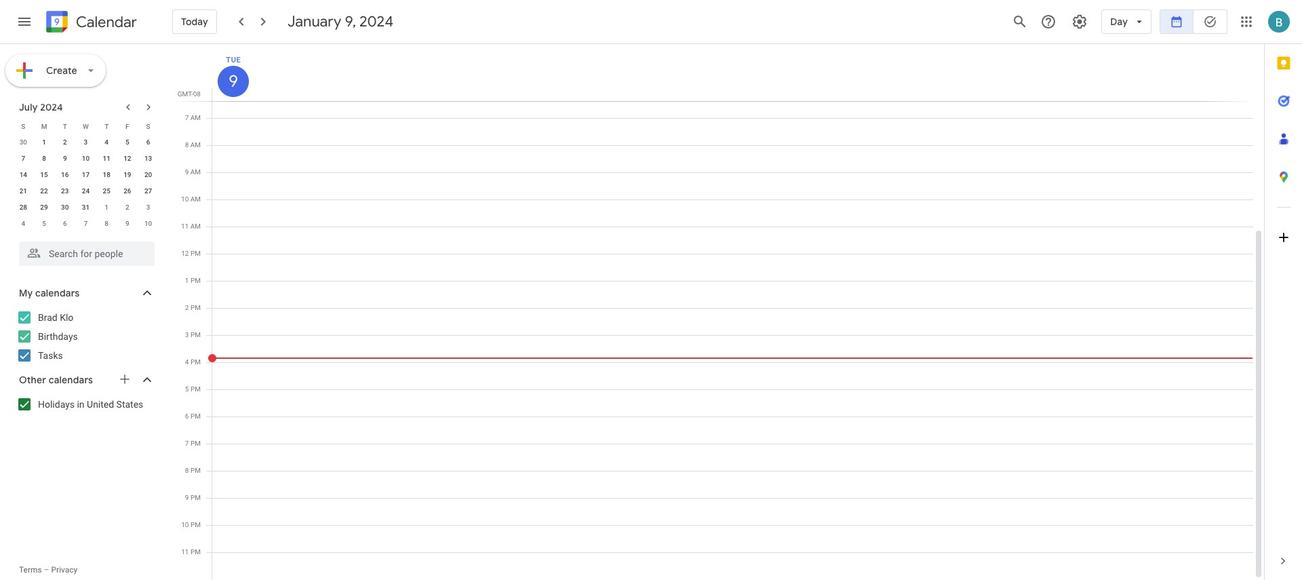 Task type: describe. For each thing, give the bounding box(es) containing it.
5 pm
[[185, 385, 201, 393]]

united
[[87, 399, 114, 410]]

2 pm
[[185, 304, 201, 311]]

28 element
[[15, 199, 31, 216]]

klo
[[60, 312, 74, 323]]

my calendars
[[19, 287, 80, 299]]

7 down june 30 element
[[21, 155, 25, 162]]

day button
[[1102, 5, 1152, 38]]

18
[[103, 171, 110, 178]]

tue
[[226, 56, 241, 64]]

9 am
[[185, 168, 201, 176]]

9,
[[345, 12, 356, 31]]

6 for 6 pm
[[185, 413, 189, 420]]

17 element
[[78, 167, 94, 183]]

28
[[19, 204, 27, 211]]

gmt-
[[178, 90, 193, 98]]

terms
[[19, 565, 42, 575]]

privacy link
[[51, 565, 78, 575]]

15 element
[[36, 167, 52, 183]]

tue 9
[[226, 56, 241, 92]]

create button
[[5, 54, 106, 87]]

calendar heading
[[73, 13, 137, 32]]

4 pm
[[185, 358, 201, 366]]

3 pm
[[185, 331, 201, 339]]

add other calendars image
[[118, 373, 132, 386]]

pm for 10 pm
[[191, 521, 201, 529]]

august 3 element
[[140, 199, 156, 216]]

day
[[1111, 16, 1128, 28]]

am for 7 am
[[190, 114, 201, 121]]

holidays
[[38, 399, 75, 410]]

my calendars list
[[3, 307, 168, 366]]

row group containing 30
[[13, 134, 159, 232]]

calendars for other calendars
[[49, 374, 93, 386]]

23 element
[[57, 183, 73, 199]]

10 am
[[181, 195, 201, 203]]

20 element
[[140, 167, 156, 183]]

pm for 9 pm
[[191, 494, 201, 501]]

24
[[82, 187, 90, 195]]

16 element
[[57, 167, 73, 183]]

july 2024
[[19, 101, 63, 113]]

holidays in united states
[[38, 399, 143, 410]]

july
[[19, 101, 38, 113]]

9 column header
[[212, 44, 1254, 101]]

18 element
[[98, 167, 115, 183]]

31 element
[[78, 199, 94, 216]]

pm for 11 pm
[[191, 548, 201, 556]]

10 pm
[[181, 521, 201, 529]]

9 pm
[[185, 494, 201, 501]]

2 t from the left
[[105, 122, 109, 130]]

11 for 11 pm
[[181, 548, 189, 556]]

19 element
[[119, 167, 136, 183]]

other
[[19, 374, 46, 386]]

21
[[19, 187, 27, 195]]

14
[[19, 171, 27, 178]]

12 element
[[119, 151, 136, 167]]

8 pm
[[185, 467, 201, 474]]

date_range button
[[1160, 5, 1194, 38]]

1 for 1 pm
[[185, 277, 189, 284]]

row containing 30
[[13, 134, 159, 151]]

25
[[103, 187, 110, 195]]

10 element
[[78, 151, 94, 167]]

terms link
[[19, 565, 42, 575]]

w
[[83, 122, 89, 130]]

1 horizontal spatial 5
[[126, 138, 129, 146]]

am for 10 am
[[190, 195, 201, 203]]

Search for people text field
[[27, 242, 147, 266]]

today
[[181, 16, 208, 28]]

main drawer image
[[16, 14, 33, 30]]

30 for june 30 element
[[19, 138, 27, 146]]

29
[[40, 204, 48, 211]]

tuesday, january 9, today element
[[218, 66, 249, 97]]

12 pm
[[181, 250, 201, 257]]

25 element
[[98, 183, 115, 199]]

8 up 15
[[42, 155, 46, 162]]

31
[[82, 204, 90, 211]]

11 pm
[[181, 548, 201, 556]]

calendars for my calendars
[[35, 287, 80, 299]]

august 8 element
[[98, 216, 115, 232]]

calendar
[[76, 13, 137, 32]]

3 for 3 pm
[[185, 331, 189, 339]]

16
[[61, 171, 69, 178]]

7 for 7 am
[[185, 114, 189, 121]]

tasks
[[38, 350, 63, 361]]

0 vertical spatial 3
[[84, 138, 88, 146]]

row containing 14
[[13, 167, 159, 183]]

19
[[124, 171, 131, 178]]

11 for 11 am
[[181, 223, 189, 230]]

pm for 3 pm
[[191, 331, 201, 339]]

10 for 10 pm
[[181, 521, 189, 529]]

pm for 1 pm
[[191, 277, 201, 284]]

am for 11 am
[[190, 223, 201, 230]]

1 s from the left
[[21, 122, 25, 130]]

–
[[44, 565, 49, 575]]



Task type: locate. For each thing, give the bounding box(es) containing it.
7 row from the top
[[13, 216, 159, 232]]

january
[[288, 12, 342, 31]]

9 for 9 pm
[[185, 494, 189, 501]]

26
[[124, 187, 131, 195]]

2 vertical spatial 1
[[185, 277, 189, 284]]

7 am
[[185, 114, 201, 121]]

21 element
[[15, 183, 31, 199]]

4 up 5 pm
[[185, 358, 189, 366]]

12
[[124, 155, 131, 162], [181, 250, 189, 257]]

6 down 5 pm
[[185, 413, 189, 420]]

1 t from the left
[[63, 122, 67, 130]]

7 pm from the top
[[191, 413, 201, 420]]

7 down 31 element
[[84, 220, 88, 227]]

s up june 30 element
[[21, 122, 25, 130]]

t left w
[[63, 122, 67, 130]]

14 element
[[15, 167, 31, 183]]

0 vertical spatial 2024
[[360, 12, 394, 31]]

12 pm from the top
[[191, 548, 201, 556]]

30
[[19, 138, 27, 146], [61, 204, 69, 211]]

4
[[105, 138, 109, 146], [21, 220, 25, 227], [185, 358, 189, 366]]

august 9 element
[[119, 216, 136, 232]]

pm for 7 pm
[[191, 440, 201, 447]]

my
[[19, 287, 33, 299]]

12 for 12
[[124, 155, 131, 162]]

brad klo
[[38, 312, 74, 323]]

1 horizontal spatial 2
[[126, 204, 129, 211]]

1
[[42, 138, 46, 146], [105, 204, 109, 211], [185, 277, 189, 284]]

13
[[144, 155, 152, 162]]

row up the 10 element
[[13, 118, 159, 134]]

9 down tue
[[228, 71, 237, 92]]

5 for august 5 element
[[42, 220, 46, 227]]

3 pm from the top
[[191, 304, 201, 311]]

s
[[21, 122, 25, 130], [146, 122, 150, 130]]

task_alt button
[[1194, 5, 1228, 38]]

8
[[185, 141, 189, 149], [42, 155, 46, 162], [105, 220, 109, 227], [185, 467, 189, 474]]

1 down 25 element
[[105, 204, 109, 211]]

1 down m
[[42, 138, 46, 146]]

1 horizontal spatial 6
[[146, 138, 150, 146]]

my calendars button
[[3, 282, 168, 304]]

1 vertical spatial 30
[[61, 204, 69, 211]]

9 down august 2 element
[[126, 220, 129, 227]]

2 vertical spatial 3
[[185, 331, 189, 339]]

7 pm
[[185, 440, 201, 447]]

5 pm from the top
[[191, 358, 201, 366]]

0 horizontal spatial 1
[[42, 138, 46, 146]]

tab list
[[1266, 44, 1303, 542]]

august 6 element
[[57, 216, 73, 232]]

row down 31
[[13, 216, 159, 232]]

2 horizontal spatial 4
[[185, 358, 189, 366]]

2 up 16
[[63, 138, 67, 146]]

august 10 element
[[140, 216, 156, 232]]

1 inside the 9 grid
[[185, 277, 189, 284]]

row down 24
[[13, 199, 159, 216]]

1 pm from the top
[[191, 250, 201, 257]]

13 element
[[140, 151, 156, 167]]

am for 8 am
[[190, 141, 201, 149]]

s right the "f"
[[146, 122, 150, 130]]

30 for the '30' element
[[61, 204, 69, 211]]

row
[[13, 118, 159, 134], [13, 134, 159, 151], [13, 151, 159, 167], [13, 167, 159, 183], [13, 183, 159, 199], [13, 199, 159, 216], [13, 216, 159, 232]]

calendar element
[[43, 8, 137, 38]]

8 down 7 pm
[[185, 467, 189, 474]]

9 up 10 am
[[185, 168, 189, 176]]

2 horizontal spatial 2
[[185, 304, 189, 311]]

0 horizontal spatial t
[[63, 122, 67, 130]]

17
[[82, 171, 90, 178]]

30 element
[[57, 199, 73, 216]]

12 for 12 pm
[[181, 250, 189, 257]]

0 horizontal spatial 2
[[63, 138, 67, 146]]

12 up 19
[[124, 155, 131, 162]]

row group
[[13, 134, 159, 232]]

1 vertical spatial 5
[[42, 220, 46, 227]]

11
[[103, 155, 110, 162], [181, 223, 189, 230], [181, 548, 189, 556]]

5 down the "f"
[[126, 138, 129, 146]]

june 30 element
[[15, 134, 31, 151]]

2 horizontal spatial 1
[[185, 277, 189, 284]]

12 inside row group
[[124, 155, 131, 162]]

2 horizontal spatial 3
[[185, 331, 189, 339]]

am down 9 am
[[190, 195, 201, 203]]

8 am
[[185, 141, 201, 149]]

1 horizontal spatial 12
[[181, 250, 189, 257]]

am down 08
[[190, 114, 201, 121]]

pm up 3 pm at bottom
[[191, 304, 201, 311]]

2 down 26 element
[[126, 204, 129, 211]]

date_range
[[1171, 15, 1184, 28]]

pm down the 9 pm
[[191, 521, 201, 529]]

10 pm from the top
[[191, 494, 201, 501]]

4 for 4 pm
[[185, 358, 189, 366]]

6 row from the top
[[13, 199, 159, 216]]

1 vertical spatial 2
[[126, 204, 129, 211]]

other calendars button
[[3, 369, 168, 391]]

2 row from the top
[[13, 134, 159, 151]]

11 down 10 am
[[181, 223, 189, 230]]

january 9, 2024
[[288, 12, 394, 31]]

3 down w
[[84, 138, 88, 146]]

0 vertical spatial 4
[[105, 138, 109, 146]]

brad
[[38, 312, 57, 323]]

create
[[46, 64, 77, 77]]

row down w
[[13, 134, 159, 151]]

pm for 5 pm
[[191, 385, 201, 393]]

12 inside the 9 grid
[[181, 250, 189, 257]]

0 horizontal spatial 12
[[124, 155, 131, 162]]

task_alt
[[1204, 15, 1218, 28]]

t
[[63, 122, 67, 130], [105, 122, 109, 130]]

1 vertical spatial 6
[[63, 220, 67, 227]]

1 vertical spatial 2024
[[40, 101, 63, 113]]

1 for august 1 'element'
[[105, 204, 109, 211]]

11 for 11
[[103, 155, 110, 162]]

am up 12 pm
[[190, 223, 201, 230]]

8 up 9 am
[[185, 141, 189, 149]]

2 vertical spatial 11
[[181, 548, 189, 556]]

2 vertical spatial 4
[[185, 358, 189, 366]]

am
[[190, 114, 201, 121], [190, 141, 201, 149], [190, 168, 201, 176], [190, 195, 201, 203], [190, 223, 201, 230]]

row containing s
[[13, 118, 159, 134]]

2 horizontal spatial 6
[[185, 413, 189, 420]]

2 for 2 pm
[[185, 304, 189, 311]]

row up 31
[[13, 183, 159, 199]]

11 down 10 pm
[[181, 548, 189, 556]]

2 am from the top
[[190, 141, 201, 149]]

12 down 11 am
[[181, 250, 189, 257]]

calendars inside other calendars dropdown button
[[49, 374, 93, 386]]

4 for august 4 element on the top of the page
[[21, 220, 25, 227]]

m
[[41, 122, 47, 130]]

11 element
[[98, 151, 115, 167]]

3 am from the top
[[190, 168, 201, 176]]

9
[[228, 71, 237, 92], [63, 155, 67, 162], [185, 168, 189, 176], [126, 220, 129, 227], [185, 494, 189, 501]]

row containing 7
[[13, 151, 159, 167]]

privacy
[[51, 565, 78, 575]]

pm for 2 pm
[[191, 304, 201, 311]]

9 up 10 pm
[[185, 494, 189, 501]]

f
[[126, 122, 129, 130]]

terms – privacy
[[19, 565, 78, 575]]

1 down 12 pm
[[185, 277, 189, 284]]

27 element
[[140, 183, 156, 199]]

other calendars
[[19, 374, 93, 386]]

settings menu image
[[1072, 14, 1089, 30]]

9 for 9 am
[[185, 168, 189, 176]]

24 element
[[78, 183, 94, 199]]

8 for 8 am
[[185, 141, 189, 149]]

7 down gmt- in the top left of the page
[[185, 114, 189, 121]]

6 inside the 9 grid
[[185, 413, 189, 420]]

row up 24
[[13, 167, 159, 183]]

1 vertical spatial 12
[[181, 250, 189, 257]]

3 inside the 9 grid
[[185, 331, 189, 339]]

pm for 4 pm
[[191, 358, 201, 366]]

1 vertical spatial calendars
[[49, 374, 93, 386]]

1 horizontal spatial 4
[[105, 138, 109, 146]]

pm up 2 pm
[[191, 277, 201, 284]]

2 for august 2 element
[[126, 204, 129, 211]]

1 row from the top
[[13, 118, 159, 134]]

10
[[82, 155, 90, 162], [181, 195, 189, 203], [144, 220, 152, 227], [181, 521, 189, 529]]

7 for august 7 element
[[84, 220, 88, 227]]

1 vertical spatial 1
[[105, 204, 109, 211]]

10 up 17 on the left of page
[[82, 155, 90, 162]]

gmt-08
[[178, 90, 201, 98]]

0 vertical spatial 5
[[126, 138, 129, 146]]

4 pm from the top
[[191, 331, 201, 339]]

8 for 8 pm
[[185, 467, 189, 474]]

0 vertical spatial 11
[[103, 155, 110, 162]]

1 am from the top
[[190, 114, 201, 121]]

6 up the 13
[[146, 138, 150, 146]]

9 grid
[[174, 44, 1265, 580]]

5 inside the 9 grid
[[185, 385, 189, 393]]

1 horizontal spatial 30
[[61, 204, 69, 211]]

5 for 5 pm
[[185, 385, 189, 393]]

4 row from the top
[[13, 167, 159, 183]]

26 element
[[119, 183, 136, 199]]

8 for august 8 element
[[105, 220, 109, 227]]

3 for "august 3" element
[[146, 204, 150, 211]]

10 up 11 pm
[[181, 521, 189, 529]]

2024 right 9,
[[360, 12, 394, 31]]

0 horizontal spatial 2024
[[40, 101, 63, 113]]

row containing 28
[[13, 199, 159, 216]]

11 am
[[181, 223, 201, 230]]

pm down 10 pm
[[191, 548, 201, 556]]

30 down 23 element
[[61, 204, 69, 211]]

8 down august 1 'element'
[[105, 220, 109, 227]]

2 vertical spatial 6
[[185, 413, 189, 420]]

pm down 2 pm
[[191, 331, 201, 339]]

9 for "august 9" element
[[126, 220, 129, 227]]

0 horizontal spatial s
[[21, 122, 25, 130]]

2 up 3 pm at bottom
[[185, 304, 189, 311]]

6
[[146, 138, 150, 146], [63, 220, 67, 227], [185, 413, 189, 420]]

august 4 element
[[15, 216, 31, 232]]

0 vertical spatial 12
[[124, 155, 131, 162]]

3 row from the top
[[13, 151, 159, 167]]

1 horizontal spatial 1
[[105, 204, 109, 211]]

0 horizontal spatial 4
[[21, 220, 25, 227]]

None search field
[[0, 236, 168, 266]]

0 vertical spatial 2
[[63, 138, 67, 146]]

22
[[40, 187, 48, 195]]

pm for 8 pm
[[191, 467, 201, 474]]

pm down 7 pm
[[191, 467, 201, 474]]

11 pm from the top
[[191, 521, 201, 529]]

pm up 5 pm
[[191, 358, 201, 366]]

2 vertical spatial 5
[[185, 385, 189, 393]]

1 vertical spatial 11
[[181, 223, 189, 230]]

3 down 2 pm
[[185, 331, 189, 339]]

2 vertical spatial 2
[[185, 304, 189, 311]]

am down '8 am'
[[190, 168, 201, 176]]

29 element
[[36, 199, 52, 216]]

27
[[144, 187, 152, 195]]

1 horizontal spatial t
[[105, 122, 109, 130]]

august 2 element
[[119, 199, 136, 216]]

11 inside 'july 2024' grid
[[103, 155, 110, 162]]

july 2024 grid
[[13, 118, 159, 232]]

6 for august 6 element
[[63, 220, 67, 227]]

4 up 11 element
[[105, 138, 109, 146]]

2
[[63, 138, 67, 146], [126, 204, 129, 211], [185, 304, 189, 311]]

0 horizontal spatial 6
[[63, 220, 67, 227]]

pm down 8 pm
[[191, 494, 201, 501]]

t left the "f"
[[105, 122, 109, 130]]

0 horizontal spatial 5
[[42, 220, 46, 227]]

10 down "august 3" element
[[144, 220, 152, 227]]

2 horizontal spatial 5
[[185, 385, 189, 393]]

0 horizontal spatial 30
[[19, 138, 27, 146]]

pm up 8 pm
[[191, 440, 201, 447]]

pm down 5 pm
[[191, 413, 201, 420]]

calendars up in
[[49, 374, 93, 386]]

7
[[185, 114, 189, 121], [21, 155, 25, 162], [84, 220, 88, 227], [185, 440, 189, 447]]

row up 17 on the left of page
[[13, 151, 159, 167]]

6 pm
[[185, 413, 201, 420]]

4 am from the top
[[190, 195, 201, 203]]

3 down 27 element at the top left of the page
[[146, 204, 150, 211]]

3
[[84, 138, 88, 146], [146, 204, 150, 211], [185, 331, 189, 339]]

row containing 21
[[13, 183, 159, 199]]

0 vertical spatial 1
[[42, 138, 46, 146]]

0 vertical spatial calendars
[[35, 287, 80, 299]]

10 for 10 am
[[181, 195, 189, 203]]

10 for the 10 element
[[82, 155, 90, 162]]

9 pm from the top
[[191, 467, 201, 474]]

5 up '6 pm'
[[185, 385, 189, 393]]

1 horizontal spatial 3
[[146, 204, 150, 211]]

states
[[116, 399, 143, 410]]

2 s from the left
[[146, 122, 150, 130]]

am for 9 am
[[190, 168, 201, 176]]

9 inside tue 9
[[228, 71, 237, 92]]

1 horizontal spatial s
[[146, 122, 150, 130]]

6 down the '30' element
[[63, 220, 67, 227]]

2024
[[360, 12, 394, 31], [40, 101, 63, 113]]

birthdays
[[38, 331, 78, 342]]

4 down the 28 element
[[21, 220, 25, 227]]

7 up 8 pm
[[185, 440, 189, 447]]

pm up '6 pm'
[[191, 385, 201, 393]]

7 for 7 pm
[[185, 440, 189, 447]]

calendars inside my calendars "dropdown button"
[[35, 287, 80, 299]]

4 inside the 9 grid
[[185, 358, 189, 366]]

1 vertical spatial 4
[[21, 220, 25, 227]]

1 horizontal spatial 2024
[[360, 12, 394, 31]]

6 pm from the top
[[191, 385, 201, 393]]

calendars
[[35, 287, 80, 299], [49, 374, 93, 386]]

pm
[[191, 250, 201, 257], [191, 277, 201, 284], [191, 304, 201, 311], [191, 331, 201, 339], [191, 358, 201, 366], [191, 385, 201, 393], [191, 413, 201, 420], [191, 440, 201, 447], [191, 467, 201, 474], [191, 494, 201, 501], [191, 521, 201, 529], [191, 548, 201, 556]]

0 vertical spatial 30
[[19, 138, 27, 146]]

20
[[144, 171, 152, 178]]

9 up 16
[[63, 155, 67, 162]]

pm up 1 pm
[[191, 250, 201, 257]]

august 1 element
[[98, 199, 115, 216]]

30 up '14'
[[19, 138, 27, 146]]

pm for 6 pm
[[191, 413, 201, 420]]

23
[[61, 187, 69, 195]]

2 pm from the top
[[191, 277, 201, 284]]

august 7 element
[[78, 216, 94, 232]]

0 horizontal spatial 3
[[84, 138, 88, 146]]

row containing 4
[[13, 216, 159, 232]]

calendars up brad klo
[[35, 287, 80, 299]]

2 inside the 9 grid
[[185, 304, 189, 311]]

15
[[40, 171, 48, 178]]

10 for the august 10 element
[[144, 220, 152, 227]]

pm for 12 pm
[[191, 250, 201, 257]]

5 row from the top
[[13, 183, 159, 199]]

in
[[77, 399, 85, 410]]

am up 9 am
[[190, 141, 201, 149]]

5 down 29 element
[[42, 220, 46, 227]]

10 up 11 am
[[181, 195, 189, 203]]

1 vertical spatial 3
[[146, 204, 150, 211]]

5 am from the top
[[190, 223, 201, 230]]

2024 up m
[[40, 101, 63, 113]]

5
[[126, 138, 129, 146], [42, 220, 46, 227], [185, 385, 189, 393]]

today button
[[172, 5, 217, 38]]

8 pm from the top
[[191, 440, 201, 447]]

22 element
[[36, 183, 52, 199]]

08
[[193, 90, 201, 98]]

1 pm
[[185, 277, 201, 284]]

11 up 18
[[103, 155, 110, 162]]

0 vertical spatial 6
[[146, 138, 150, 146]]

august 5 element
[[36, 216, 52, 232]]

1 inside august 1 'element'
[[105, 204, 109, 211]]



Task type: vqa. For each thing, say whether or not it's contained in the screenshot.


